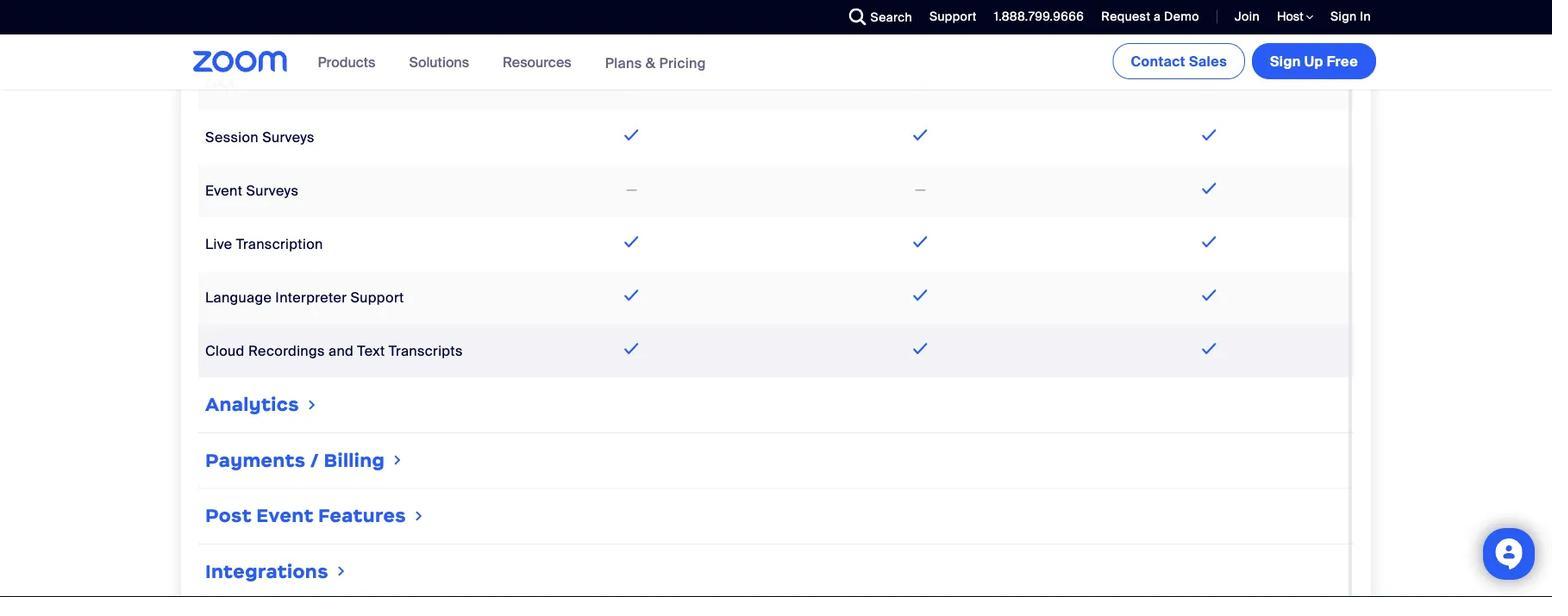 Task type: vqa. For each thing, say whether or not it's contained in the screenshot.
hello copy unstarred IMAGE
no



Task type: describe. For each thing, give the bounding box(es) containing it.
post
[[205, 505, 252, 528]]

request
[[1102, 9, 1151, 25]]

contact sales
[[1131, 52, 1227, 70]]

and for recordings
[[329, 342, 354, 360]]

cloud recordings and text transcripts
[[205, 342, 463, 360]]

integrations
[[205, 561, 329, 584]]

right image
[[391, 452, 405, 470]]

sign up free
[[1271, 52, 1359, 70]]

features
[[318, 505, 406, 528]]

polling
[[236, 21, 281, 39]]

solutions button
[[409, 35, 477, 90]]

right image for analytics
[[305, 397, 319, 414]]

post event features
[[205, 505, 406, 528]]

resources button
[[503, 35, 579, 90]]

right image for post event features
[[412, 508, 426, 525]]

q&a
[[205, 75, 236, 93]]

join
[[1235, 9, 1260, 25]]

0 horizontal spatial support
[[351, 289, 404, 307]]

payments / billing
[[205, 449, 385, 473]]

2 cell from the left
[[1065, 0, 1354, 4]]

search
[[871, 9, 913, 25]]

1.888.799.9666
[[994, 9, 1085, 25]]

banner containing contact sales
[[173, 35, 1380, 91]]

sign up free button
[[1252, 43, 1377, 79]]

pricing
[[659, 54, 706, 72]]

event surveys
[[205, 182, 299, 200]]

session
[[205, 128, 259, 146]]

product information navigation
[[305, 35, 719, 91]]

host button
[[1278, 9, 1314, 25]]

2 not included image from the left
[[912, 180, 929, 201]]

solutions
[[409, 53, 469, 71]]

contact
[[1131, 52, 1186, 70]]

request a demo
[[1102, 9, 1200, 25]]

sign for sign in
[[1331, 9, 1357, 25]]

sales
[[1189, 52, 1227, 70]]

/
[[310, 449, 319, 473]]

interpreter
[[275, 289, 347, 307]]

contact sales link
[[1113, 43, 1246, 79]]

recordings
[[248, 342, 325, 360]]

live for live polling and results
[[205, 21, 232, 39]]

products button
[[318, 35, 383, 90]]

up
[[1305, 52, 1324, 70]]



Task type: locate. For each thing, give the bounding box(es) containing it.
1 vertical spatial sign
[[1271, 52, 1301, 70]]

transcription
[[236, 235, 323, 253]]

surveys
[[262, 128, 315, 146], [246, 182, 299, 200]]

right image inside post event features cell
[[412, 508, 426, 525]]

language
[[205, 289, 272, 307]]

right image down features
[[334, 564, 349, 581]]

1 horizontal spatial event
[[256, 505, 314, 528]]

1 horizontal spatial and
[[329, 342, 354, 360]]

live polling and results
[[205, 21, 363, 39]]

and
[[285, 21, 310, 39], [329, 342, 354, 360]]

analytics
[[205, 394, 299, 417]]

2 horizontal spatial right image
[[412, 508, 426, 525]]

1 not included image from the left
[[623, 180, 640, 201]]

live up zoom logo
[[205, 21, 232, 39]]

event down session
[[205, 182, 243, 200]]

right image up the /
[[305, 397, 319, 414]]

sign
[[1331, 9, 1357, 25], [1271, 52, 1301, 70]]

1 vertical spatial surveys
[[246, 182, 299, 200]]

and right polling
[[285, 21, 310, 39]]

resources
[[503, 53, 572, 71]]

billing
[[324, 449, 385, 473]]

join link left host in the right top of the page
[[1222, 0, 1265, 35]]

products
[[318, 53, 376, 71]]

1.888.799.9666 button
[[981, 0, 1089, 35], [994, 9, 1085, 25]]

&
[[646, 54, 656, 72]]

live up language
[[205, 235, 232, 253]]

payments / billing cell
[[198, 441, 1354, 482]]

meetings navigation
[[1110, 35, 1380, 83]]

event inside cell
[[256, 505, 314, 528]]

and for polling
[[285, 21, 310, 39]]

cell up search
[[776, 0, 1065, 4]]

0 horizontal spatial and
[[285, 21, 310, 39]]

right image inside integrations 'cell'
[[334, 564, 349, 581]]

included image
[[1198, 18, 1221, 39], [909, 72, 932, 92], [1198, 72, 1221, 92], [620, 125, 643, 146], [620, 232, 643, 253], [909, 286, 932, 306], [620, 339, 643, 360], [909, 339, 932, 360]]

0 vertical spatial support
[[930, 9, 977, 25]]

0 vertical spatial surveys
[[262, 128, 315, 146]]

transcripts
[[389, 342, 463, 360]]

not included image
[[623, 180, 640, 201], [912, 180, 929, 201]]

1 horizontal spatial not included image
[[912, 180, 929, 201]]

event right post
[[256, 505, 314, 528]]

plans
[[605, 54, 642, 72]]

plans & pricing
[[605, 54, 706, 72]]

right image right features
[[412, 508, 426, 525]]

support link
[[917, 0, 981, 35], [930, 9, 977, 25]]

1 vertical spatial and
[[329, 342, 354, 360]]

language interpreter support
[[205, 289, 404, 307]]

right image
[[305, 397, 319, 414], [412, 508, 426, 525], [334, 564, 349, 581]]

live
[[205, 21, 232, 39], [205, 235, 232, 253]]

text
[[357, 342, 385, 360]]

host
[[1278, 9, 1307, 25]]

2 vertical spatial right image
[[334, 564, 349, 581]]

1 horizontal spatial right image
[[334, 564, 349, 581]]

live for live transcription
[[205, 235, 232, 253]]

support
[[930, 9, 977, 25], [351, 289, 404, 307]]

and left text
[[329, 342, 354, 360]]

banner
[[173, 35, 1380, 91]]

payments
[[205, 449, 306, 473]]

1 horizontal spatial sign
[[1331, 9, 1357, 25]]

integrations cell
[[198, 553, 1354, 593]]

1 vertical spatial live
[[205, 235, 232, 253]]

in
[[1360, 9, 1372, 25]]

analytics cell
[[198, 386, 1354, 427]]

0 vertical spatial right image
[[305, 397, 319, 414]]

cell
[[776, 0, 1065, 4], [1065, 0, 1354, 4]]

surveys for session surveys
[[262, 128, 315, 146]]

join link up "meetings" navigation
[[1235, 9, 1260, 25]]

join link
[[1222, 0, 1265, 35], [1235, 9, 1260, 25]]

surveys for event surveys
[[246, 182, 299, 200]]

a
[[1154, 9, 1161, 25]]

0 vertical spatial sign
[[1331, 9, 1357, 25]]

sign left in in the top of the page
[[1331, 9, 1357, 25]]

cloud
[[205, 342, 245, 360]]

1 cell from the left
[[776, 0, 1065, 4]]

post event features cell
[[198, 497, 1354, 538]]

cell up 'demo'
[[1065, 0, 1354, 4]]

support right search
[[930, 9, 977, 25]]

support up text
[[351, 289, 404, 307]]

sign for sign up free
[[1271, 52, 1301, 70]]

sign left the up
[[1271, 52, 1301, 70]]

0 horizontal spatial right image
[[305, 397, 319, 414]]

0 vertical spatial event
[[205, 182, 243, 200]]

sign inside sign up free button
[[1271, 52, 1301, 70]]

sign in
[[1331, 9, 1372, 25]]

surveys right session
[[262, 128, 315, 146]]

included image
[[620, 18, 643, 39], [909, 18, 932, 39], [620, 72, 643, 92], [909, 125, 932, 146], [1198, 125, 1221, 146], [1198, 179, 1221, 199], [909, 232, 932, 253], [1198, 232, 1221, 253], [620, 286, 643, 306], [1198, 286, 1221, 306], [1198, 339, 1221, 360]]

live transcription
[[205, 235, 323, 253]]

1 vertical spatial event
[[256, 505, 314, 528]]

free
[[1327, 52, 1359, 70]]

search button
[[836, 0, 917, 35]]

plans & pricing link
[[605, 54, 706, 72], [605, 54, 706, 72]]

1 vertical spatial right image
[[412, 508, 426, 525]]

zoom logo image
[[193, 51, 288, 72]]

0 horizontal spatial sign
[[1271, 52, 1301, 70]]

demo
[[1165, 9, 1200, 25]]

right image for integrations
[[334, 564, 349, 581]]

sign in link
[[1318, 0, 1380, 35], [1331, 9, 1372, 25]]

2 live from the top
[[205, 235, 232, 253]]

0 horizontal spatial not included image
[[623, 180, 640, 201]]

request a demo link
[[1089, 0, 1204, 35], [1102, 9, 1200, 25]]

session surveys
[[205, 128, 315, 146]]

1 live from the top
[[205, 21, 232, 39]]

results
[[314, 21, 363, 39]]

0 horizontal spatial event
[[205, 182, 243, 200]]

surveys up transcription
[[246, 182, 299, 200]]

right image inside analytics "cell"
[[305, 397, 319, 414]]

1 vertical spatial support
[[351, 289, 404, 307]]

0 vertical spatial live
[[205, 21, 232, 39]]

0 vertical spatial and
[[285, 21, 310, 39]]

event
[[205, 182, 243, 200], [256, 505, 314, 528]]

1 horizontal spatial support
[[930, 9, 977, 25]]



